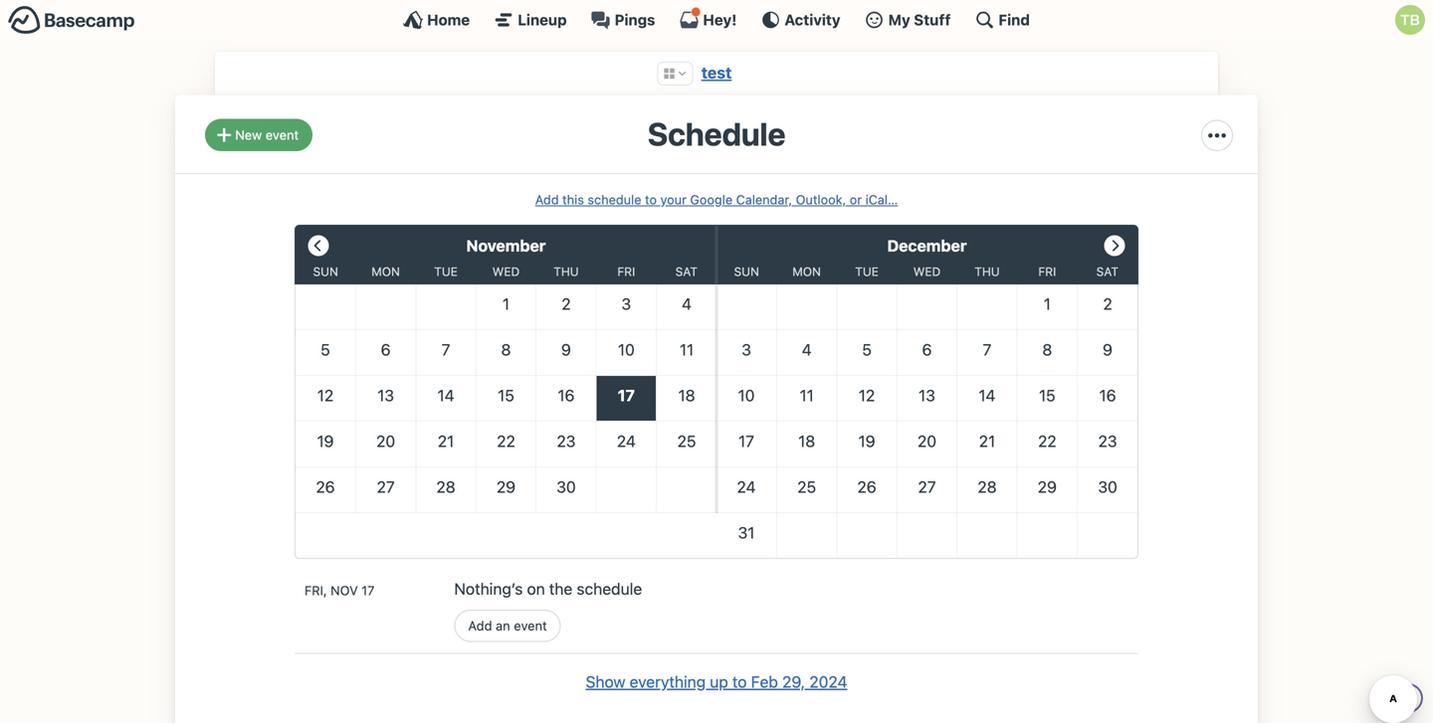 Task type: vqa. For each thing, say whether or not it's contained in the screenshot.
Pings dropdown button
yes



Task type: describe. For each thing, give the bounding box(es) containing it.
sun for december
[[734, 265, 760, 279]]

pings
[[615, 11, 656, 28]]

0 horizontal spatial event
[[266, 127, 299, 142]]

switch accounts image
[[8, 5, 135, 36]]

an
[[496, 619, 510, 634]]

home link
[[403, 10, 470, 30]]

fri,
[[305, 583, 327, 598]]

add an event
[[468, 619, 547, 634]]

new
[[235, 127, 262, 142]]

main element
[[0, 0, 1434, 39]]

1 horizontal spatial event
[[514, 619, 547, 634]]

add for add this schedule to your google calendar, outlook, or ical…
[[535, 192, 559, 207]]

activity link
[[761, 10, 841, 30]]

outlook,
[[796, 192, 847, 207]]

up
[[710, 673, 729, 692]]

thu for november
[[554, 265, 579, 279]]

google
[[690, 192, 733, 207]]

find
[[999, 11, 1030, 28]]

to for your
[[645, 192, 657, 207]]

fri, nov 17
[[305, 583, 375, 598]]

fri for december
[[1039, 265, 1057, 279]]

feb
[[751, 673, 778, 692]]

my stuff button
[[865, 10, 951, 30]]

this
[[563, 192, 584, 207]]

test
[[702, 63, 732, 82]]

everything
[[630, 673, 706, 692]]

december
[[888, 236, 967, 255]]

on
[[527, 580, 545, 599]]

calendar,
[[736, 192, 793, 207]]

my
[[889, 11, 911, 28]]

2024
[[810, 673, 848, 692]]

mon for november
[[372, 265, 400, 279]]

lineup link
[[494, 10, 567, 30]]

schedule
[[648, 115, 786, 153]]

find button
[[975, 10, 1030, 30]]



Task type: locate. For each thing, give the bounding box(es) containing it.
sat for november
[[676, 265, 698, 279]]

2 sun from the left
[[734, 265, 760, 279]]

fri for november
[[618, 265, 636, 279]]

1 horizontal spatial sun
[[734, 265, 760, 279]]

november
[[467, 236, 546, 255]]

new event link
[[205, 119, 313, 151]]

event
[[266, 127, 299, 142], [514, 619, 547, 634]]

29,
[[783, 673, 806, 692]]

wed
[[493, 265, 520, 279], [914, 265, 941, 279]]

1 vertical spatial schedule
[[577, 580, 642, 599]]

0 horizontal spatial sun
[[313, 265, 338, 279]]

0 horizontal spatial add
[[468, 619, 492, 634]]

add
[[535, 192, 559, 207], [468, 619, 492, 634]]

2 wed from the left
[[914, 265, 941, 279]]

hey!
[[703, 11, 737, 28]]

event right new
[[266, 127, 299, 142]]

add this schedule to your google calendar, outlook, or ical… link
[[535, 192, 898, 207]]

add this schedule to your google calendar, outlook, or ical…
[[535, 192, 898, 207]]

nov
[[331, 583, 358, 598]]

to left your
[[645, 192, 657, 207]]

ical…
[[866, 192, 898, 207]]

wed down november
[[493, 265, 520, 279]]

add an event link
[[454, 610, 561, 643]]

0 horizontal spatial thu
[[554, 265, 579, 279]]

1 vertical spatial event
[[514, 619, 547, 634]]

activity
[[785, 11, 841, 28]]

home
[[427, 11, 470, 28]]

1 horizontal spatial thu
[[975, 265, 1000, 279]]

event right an
[[514, 619, 547, 634]]

1 horizontal spatial fri
[[1039, 265, 1057, 279]]

schedule right this
[[588, 192, 642, 207]]

show        everything      up to        feb 29, 2024
[[586, 673, 848, 692]]

1 wed from the left
[[493, 265, 520, 279]]

wed down december
[[914, 265, 941, 279]]

new event
[[235, 127, 299, 142]]

to
[[645, 192, 657, 207], [733, 673, 747, 692]]

thu
[[554, 265, 579, 279], [975, 265, 1000, 279]]

0 horizontal spatial wed
[[493, 265, 520, 279]]

2 tue from the left
[[856, 265, 879, 279]]

0 horizontal spatial tue
[[434, 265, 458, 279]]

hey! button
[[679, 7, 737, 30]]

1 vertical spatial to
[[733, 673, 747, 692]]

2 mon from the left
[[793, 265, 821, 279]]

2 thu from the left
[[975, 265, 1000, 279]]

1 horizontal spatial add
[[535, 192, 559, 207]]

nothing's on the schedule
[[454, 580, 642, 599]]

1 tue from the left
[[434, 265, 458, 279]]

pings button
[[591, 10, 656, 30]]

2 fri from the left
[[1039, 265, 1057, 279]]

1 horizontal spatial mon
[[793, 265, 821, 279]]

0 horizontal spatial sat
[[676, 265, 698, 279]]

0 vertical spatial to
[[645, 192, 657, 207]]

1 horizontal spatial tue
[[856, 265, 879, 279]]

1 fri from the left
[[618, 265, 636, 279]]

wed for december
[[914, 265, 941, 279]]

0 horizontal spatial mon
[[372, 265, 400, 279]]

my stuff
[[889, 11, 951, 28]]

show
[[586, 673, 626, 692]]

0 vertical spatial add
[[535, 192, 559, 207]]

1 horizontal spatial to
[[733, 673, 747, 692]]

2 sat from the left
[[1097, 265, 1119, 279]]

1 thu from the left
[[554, 265, 579, 279]]

1 horizontal spatial sat
[[1097, 265, 1119, 279]]

tue for december
[[856, 265, 879, 279]]

sat for december
[[1097, 265, 1119, 279]]

sun for november
[[313, 265, 338, 279]]

1 sat from the left
[[676, 265, 698, 279]]

0 horizontal spatial fri
[[618, 265, 636, 279]]

lineup
[[518, 11, 567, 28]]

17
[[362, 583, 375, 598]]

0 vertical spatial schedule
[[588, 192, 642, 207]]

mon for december
[[793, 265, 821, 279]]

or
[[850, 192, 862, 207]]

1 horizontal spatial wed
[[914, 265, 941, 279]]

your
[[661, 192, 687, 207]]

0 vertical spatial event
[[266, 127, 299, 142]]

1 mon from the left
[[372, 265, 400, 279]]

tue
[[434, 265, 458, 279], [856, 265, 879, 279]]

nothing's
[[454, 580, 523, 599]]

test link
[[702, 63, 732, 82]]

sat
[[676, 265, 698, 279], [1097, 265, 1119, 279]]

schedule
[[588, 192, 642, 207], [577, 580, 642, 599]]

wed for november
[[493, 265, 520, 279]]

tue for november
[[434, 265, 458, 279]]

add left an
[[468, 619, 492, 634]]

to inside button
[[733, 673, 747, 692]]

0 horizontal spatial to
[[645, 192, 657, 207]]

the
[[549, 580, 573, 599]]

1 vertical spatial add
[[468, 619, 492, 634]]

add for add an event
[[468, 619, 492, 634]]

to for feb
[[733, 673, 747, 692]]

stuff
[[914, 11, 951, 28]]

tim burton image
[[1396, 5, 1426, 35]]

to right up
[[733, 673, 747, 692]]

thu for december
[[975, 265, 1000, 279]]

show        everything      up to        feb 29, 2024 button
[[586, 670, 848, 694]]

add left this
[[535, 192, 559, 207]]

sun
[[313, 265, 338, 279], [734, 265, 760, 279]]

1 sun from the left
[[313, 265, 338, 279]]

schedule right the on the left of page
[[577, 580, 642, 599]]

fri
[[618, 265, 636, 279], [1039, 265, 1057, 279]]

mon
[[372, 265, 400, 279], [793, 265, 821, 279]]



